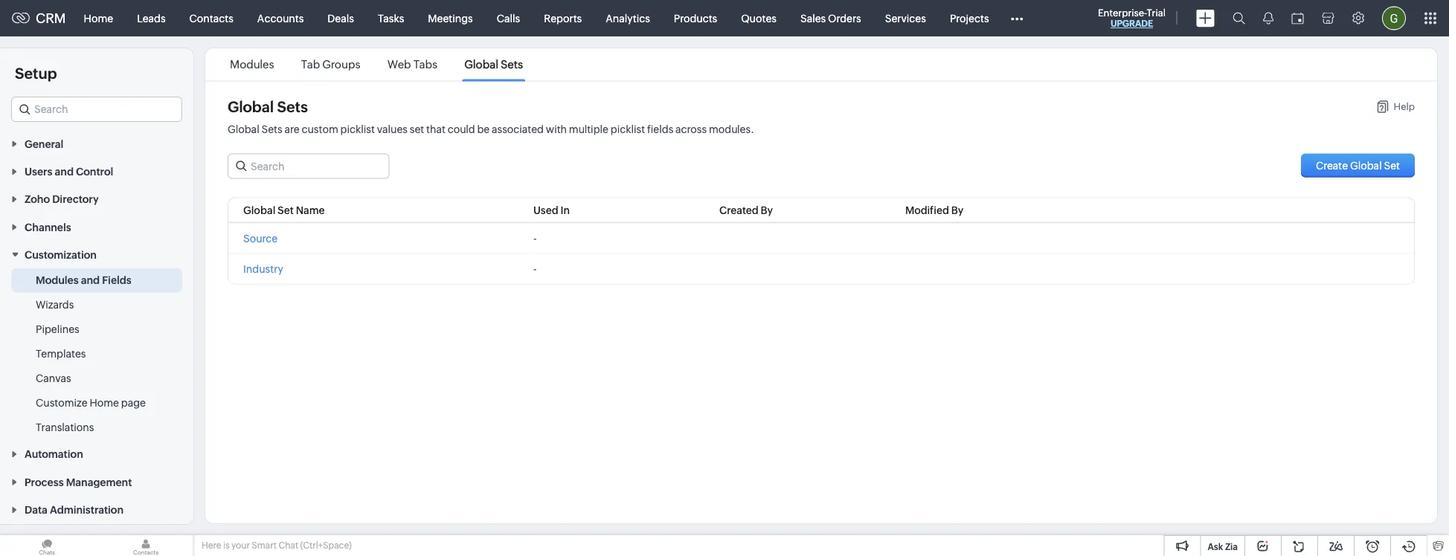 Task type: describe. For each thing, give the bounding box(es) containing it.
customization region
[[0, 268, 193, 440]]

groups
[[322, 58, 360, 71]]

crm
[[36, 11, 66, 26]]

modules for modules and fields
[[36, 274, 79, 286]]

global sets inside list
[[464, 58, 523, 71]]

create menu element
[[1187, 0, 1224, 36]]

customize
[[36, 397, 87, 409]]

global set name
[[243, 204, 325, 216]]

industry
[[243, 263, 283, 275]]

contacts link
[[177, 0, 245, 36]]

calendar image
[[1291, 12, 1304, 24]]

projects
[[950, 12, 989, 24]]

tasks
[[378, 12, 404, 24]]

in
[[560, 204, 570, 216]]

web tabs
[[387, 58, 438, 71]]

services link
[[873, 0, 938, 36]]

sales
[[800, 12, 826, 24]]

tab groups
[[301, 58, 360, 71]]

modules and fields
[[36, 274, 131, 286]]

(ctrl+space)
[[300, 541, 352, 551]]

projects link
[[938, 0, 1001, 36]]

global inside list
[[464, 58, 498, 71]]

products link
[[662, 0, 729, 36]]

services
[[885, 12, 926, 24]]

products
[[674, 12, 717, 24]]

Search text field
[[228, 154, 389, 178]]

zoho directory
[[25, 193, 99, 205]]

process
[[25, 476, 64, 488]]

1 vertical spatial sets
[[277, 98, 308, 115]]

setup
[[15, 65, 57, 82]]

name
[[296, 204, 325, 216]]

chats image
[[0, 536, 94, 556]]

home inside customization 'region'
[[90, 397, 119, 409]]

quotes
[[741, 12, 777, 24]]

tab groups link
[[299, 58, 363, 71]]

templates link
[[36, 346, 86, 361]]

leads
[[137, 12, 166, 24]]

wizards
[[36, 299, 74, 311]]

with
[[546, 123, 567, 135]]

upgrade
[[1111, 19, 1153, 29]]

home link
[[72, 0, 125, 36]]

modules.
[[709, 123, 754, 135]]

modules link
[[228, 58, 276, 71]]

ask zia
[[1208, 542, 1238, 552]]

0 vertical spatial home
[[84, 12, 113, 24]]

modified
[[905, 204, 949, 216]]

calls link
[[485, 0, 532, 36]]

Other Modules field
[[1001, 6, 1033, 30]]

channels button
[[0, 213, 193, 241]]

data administration button
[[0, 496, 193, 523]]

web tabs link
[[385, 58, 440, 71]]

deals
[[328, 12, 354, 24]]

page
[[121, 397, 146, 409]]

created
[[719, 204, 759, 216]]

- for source
[[533, 233, 537, 245]]

modules for modules
[[230, 58, 274, 71]]

Search text field
[[12, 97, 182, 121]]

1 picklist from the left
[[340, 123, 375, 135]]

pipelines
[[36, 323, 79, 335]]

customize home page link
[[36, 396, 146, 410]]

create menu image
[[1196, 9, 1215, 27]]

zoho
[[25, 193, 50, 205]]

associated
[[492, 123, 544, 135]]

analytics link
[[594, 0, 662, 36]]

tab
[[301, 58, 320, 71]]

directory
[[52, 193, 99, 205]]

global down modules link
[[228, 98, 274, 115]]

created by
[[719, 204, 773, 216]]

signals element
[[1254, 0, 1282, 36]]

analytics
[[606, 12, 650, 24]]

control
[[76, 166, 113, 178]]

search image
[[1233, 12, 1245, 25]]

is
[[223, 541, 230, 551]]

deals link
[[316, 0, 366, 36]]

data administration
[[25, 504, 124, 516]]

create global set
[[1316, 160, 1400, 171]]

meetings
[[428, 12, 473, 24]]



Task type: locate. For each thing, give the bounding box(es) containing it.
modules inside customization 'region'
[[36, 274, 79, 286]]

zia
[[1225, 542, 1238, 552]]

1 horizontal spatial modules
[[230, 58, 274, 71]]

modules up wizards link on the bottom left of page
[[36, 274, 79, 286]]

sets up are
[[277, 98, 308, 115]]

general button
[[0, 129, 193, 157]]

global left are
[[228, 123, 259, 135]]

1 vertical spatial modules
[[36, 274, 79, 286]]

tasks link
[[366, 0, 416, 36]]

0 horizontal spatial by
[[761, 204, 773, 216]]

users and control button
[[0, 157, 193, 185]]

sets inside list
[[501, 58, 523, 71]]

translations
[[36, 422, 94, 433]]

global right create
[[1350, 160, 1382, 171]]

modified by
[[905, 204, 963, 216]]

modules and fields link
[[36, 273, 131, 288]]

that
[[426, 123, 445, 135]]

0 vertical spatial -
[[533, 233, 537, 245]]

1 by from the left
[[761, 204, 773, 216]]

1 horizontal spatial and
[[81, 274, 100, 286]]

fields
[[102, 274, 131, 286]]

create
[[1316, 160, 1348, 171]]

None field
[[11, 97, 182, 122]]

global sets are custom picklist values set that could be associated with multiple picklist fields across modules.
[[228, 123, 754, 135]]

profile image
[[1382, 6, 1406, 30]]

set left name
[[278, 204, 294, 216]]

1 vertical spatial -
[[533, 263, 537, 275]]

used
[[533, 204, 558, 216]]

leads link
[[125, 0, 177, 36]]

and
[[55, 166, 74, 178], [81, 274, 100, 286]]

canvas link
[[36, 371, 71, 386]]

set
[[410, 123, 424, 135]]

1 vertical spatial and
[[81, 274, 100, 286]]

and left fields
[[81, 274, 100, 286]]

canvas
[[36, 372, 71, 384]]

source
[[243, 233, 278, 245]]

list
[[216, 48, 536, 81]]

create global set button
[[1301, 154, 1415, 177]]

tabs
[[413, 58, 438, 71]]

process management button
[[0, 468, 193, 496]]

users
[[25, 166, 52, 178]]

global sets down calls
[[464, 58, 523, 71]]

and right the users
[[55, 166, 74, 178]]

1 vertical spatial home
[[90, 397, 119, 409]]

0 vertical spatial and
[[55, 166, 74, 178]]

signals image
[[1263, 12, 1274, 25]]

by right modified
[[951, 204, 963, 216]]

global sets link
[[462, 58, 525, 71]]

and inside customization 'region'
[[81, 274, 100, 286]]

trial
[[1147, 7, 1166, 18]]

crm link
[[12, 11, 66, 26]]

multiple
[[569, 123, 608, 135]]

modules inside list
[[230, 58, 274, 71]]

web
[[387, 58, 411, 71]]

profile element
[[1373, 0, 1415, 36]]

modules down accounts on the top left of page
[[230, 58, 274, 71]]

calls
[[497, 12, 520, 24]]

sets
[[501, 58, 523, 71], [277, 98, 308, 115], [261, 123, 282, 135]]

picklist left fields
[[611, 123, 645, 135]]

list containing modules
[[216, 48, 536, 81]]

home left "page" on the bottom left of page
[[90, 397, 119, 409]]

values
[[377, 123, 408, 135]]

1 horizontal spatial global sets
[[464, 58, 523, 71]]

customization button
[[0, 241, 193, 268]]

automation button
[[0, 440, 193, 468]]

quotes link
[[729, 0, 788, 36]]

reports link
[[532, 0, 594, 36]]

by right the created
[[761, 204, 773, 216]]

1 vertical spatial global sets
[[228, 98, 308, 115]]

sets down calls
[[501, 58, 523, 71]]

and for modules
[[81, 274, 100, 286]]

picklist left values
[[340, 123, 375, 135]]

0 vertical spatial global sets
[[464, 58, 523, 71]]

0 horizontal spatial set
[[278, 204, 294, 216]]

global down calls
[[464, 58, 498, 71]]

global inside create global set button
[[1350, 160, 1382, 171]]

0 vertical spatial set
[[1384, 160, 1400, 171]]

custom
[[302, 123, 338, 135]]

contacts image
[[99, 536, 193, 556]]

1 vertical spatial set
[[278, 204, 294, 216]]

orders
[[828, 12, 861, 24]]

-
[[533, 233, 537, 245], [533, 263, 537, 275]]

global
[[464, 58, 498, 71], [228, 98, 274, 115], [228, 123, 259, 135], [1350, 160, 1382, 171], [243, 204, 276, 216]]

used in
[[533, 204, 570, 216]]

search element
[[1224, 0, 1254, 36]]

enterprise-trial upgrade
[[1098, 7, 1166, 29]]

help
[[1394, 101, 1415, 112]]

sets left are
[[261, 123, 282, 135]]

1 horizontal spatial set
[[1384, 160, 1400, 171]]

chat
[[278, 541, 298, 551]]

global up source
[[243, 204, 276, 216]]

and inside dropdown button
[[55, 166, 74, 178]]

reports
[[544, 12, 582, 24]]

accounts
[[257, 12, 304, 24]]

customization
[[25, 249, 97, 261]]

picklist
[[340, 123, 375, 135], [611, 123, 645, 135]]

modules
[[230, 58, 274, 71], [36, 274, 79, 286]]

ask
[[1208, 542, 1223, 552]]

by
[[761, 204, 773, 216], [951, 204, 963, 216]]

data
[[25, 504, 48, 516]]

0 horizontal spatial picklist
[[340, 123, 375, 135]]

process management
[[25, 476, 132, 488]]

automation
[[25, 449, 83, 460]]

2 picklist from the left
[[611, 123, 645, 135]]

by for created by
[[761, 204, 773, 216]]

0 horizontal spatial global sets
[[228, 98, 308, 115]]

across
[[676, 123, 707, 135]]

fields
[[647, 123, 673, 135]]

sales orders link
[[788, 0, 873, 36]]

customize home page
[[36, 397, 146, 409]]

global sets up are
[[228, 98, 308, 115]]

here is your smart chat (ctrl+space)
[[202, 541, 352, 551]]

0 vertical spatial sets
[[501, 58, 523, 71]]

general
[[25, 138, 63, 150]]

1 horizontal spatial picklist
[[611, 123, 645, 135]]

set down help
[[1384, 160, 1400, 171]]

zoho directory button
[[0, 185, 193, 213]]

templates
[[36, 348, 86, 360]]

be
[[477, 123, 490, 135]]

2 by from the left
[[951, 204, 963, 216]]

are
[[284, 123, 300, 135]]

0 horizontal spatial modules
[[36, 274, 79, 286]]

users and control
[[25, 166, 113, 178]]

2 - from the top
[[533, 263, 537, 275]]

channels
[[25, 221, 71, 233]]

your
[[231, 541, 250, 551]]

administration
[[50, 504, 124, 516]]

enterprise-
[[1098, 7, 1147, 18]]

0 vertical spatial modules
[[230, 58, 274, 71]]

1 - from the top
[[533, 233, 537, 245]]

1 horizontal spatial by
[[951, 204, 963, 216]]

2 vertical spatial sets
[[261, 123, 282, 135]]

and for users
[[55, 166, 74, 178]]

smart
[[252, 541, 277, 551]]

translations link
[[36, 420, 94, 435]]

0 horizontal spatial and
[[55, 166, 74, 178]]

home right crm
[[84, 12, 113, 24]]

- for industry
[[533, 263, 537, 275]]

wizards link
[[36, 297, 74, 312]]

set inside button
[[1384, 160, 1400, 171]]

management
[[66, 476, 132, 488]]

by for modified by
[[951, 204, 963, 216]]



Task type: vqa. For each thing, say whether or not it's contained in the screenshot.
Other Modules "field"
yes



